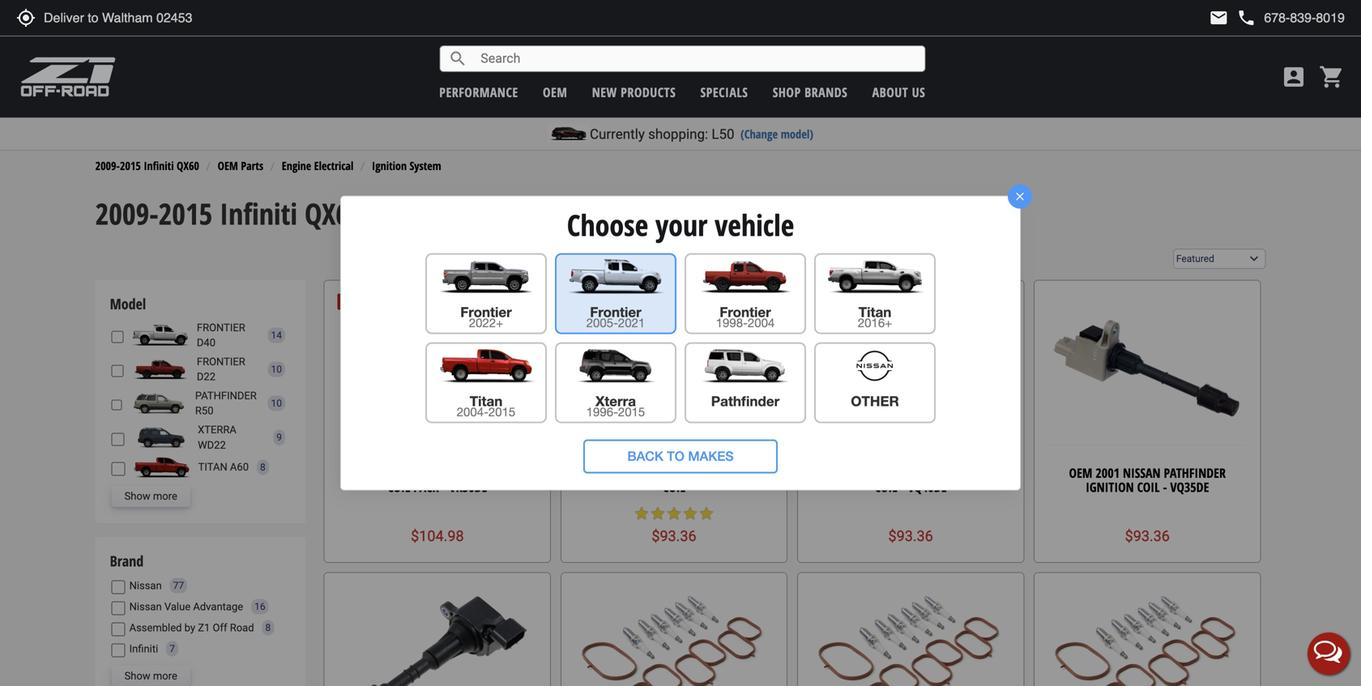 Task type: describe. For each thing, give the bounding box(es) containing it.
coil inside oem '05+ nissan frontier ignition coil - vq40de
[[875, 478, 897, 496]]

2015 inside the xterra 1996-2015
[[618, 405, 645, 419]]

xterra wd22
[[198, 424, 236, 451]]

infiniti for 2009-2015 infiniti qx60
[[144, 158, 174, 173]]

show for brand
[[124, 670, 150, 682]]

- inside oem '04-'06 nissan titan ignition coil pack - vk56de
[[442, 478, 446, 496]]

nissan inside oem '05+ nissan frontier ignition coil - vq40de
[[865, 464, 903, 482]]

'05+
[[841, 464, 862, 482]]

2004
[[748, 316, 775, 330]]

1996-
[[586, 405, 618, 419]]

vk56de
[[449, 478, 487, 496]]

xterra 1996-2015
[[586, 393, 645, 419]]

show for model
[[124, 490, 150, 502]]

oem for oem '04-'06 nissan titan ignition coil pack - vk56de
[[344, 464, 368, 482]]

value
[[164, 601, 191, 613]]

10 for frontier
[[271, 364, 282, 375]]

currently shopping: l50 (change model)
[[590, 126, 813, 142]]

nissan titan a60 2004 2005 2006 2007 2008 2009 2010 2011 2012 2013 2014 2015 vk56de 5.6l s se sv sl le xe pro-4x offroad z1 off-road image
[[129, 457, 194, 478]]

parts
[[241, 158, 263, 173]]

us
[[912, 83, 925, 101]]

choose
[[567, 205, 648, 245]]

more for brand
[[153, 670, 177, 682]]

nissan frontier d40 2005 2006 2007 2008 2009 2010 2011 2012 2013 2014 2015 2016 2017 2018 2019 2020 2021 vq40de vq38dd qr25de 4.0l 3.8l 2.5l s se sl sv le xe pro-4x offroad z1 off-road image
[[128, 325, 193, 346]]

2005-
[[586, 316, 618, 330]]

2022+
[[469, 316, 503, 330]]

choose your vehicle
[[567, 205, 794, 245]]

oem for oem link in the top left of the page
[[543, 83, 567, 101]]

titan for titan 2004-2015
[[470, 393, 503, 409]]

r50
[[195, 405, 213, 417]]

5 star from the left
[[698, 506, 715, 522]]

$93.36 for oem '05+ nissan frontier ignition coil - vq40de
[[888, 528, 933, 545]]

account_box link
[[1277, 64, 1311, 90]]

nissan value advantage
[[129, 601, 243, 613]]

0 vertical spatial pathfinder
[[711, 393, 780, 409]]

titan 2004-2015
[[457, 393, 516, 419]]

brands
[[805, 83, 848, 101]]

brand
[[110, 551, 144, 571]]

2009-2015 infiniti qx60 link
[[95, 158, 199, 173]]

2 vertical spatial infiniti
[[129, 643, 158, 655]]

new products
[[592, 83, 676, 101]]

'04-
[[371, 464, 390, 482]]

10 for pathfinder
[[271, 398, 282, 409]]

currently
[[590, 126, 645, 142]]

frontier 1998-2004
[[716, 304, 775, 330]]

frontier inside oem '05+ nissan frontier ignition coil - vq40de
[[906, 464, 955, 482]]

show more button for model
[[111, 486, 190, 507]]

search
[[448, 49, 468, 68]]

z1
[[198, 622, 210, 634]]

a60
[[230, 461, 249, 473]]

oem for oem '05-'15 nissan xterra ignition coil
[[577, 464, 601, 482]]

frontier d40
[[197, 321, 245, 349]]

oem parts
[[218, 158, 263, 173]]

ignition inside the oem 2001 nissan pathfinder ignition coil - vq35de
[[1086, 478, 1134, 496]]

xterra
[[198, 424, 236, 436]]

pack
[[413, 478, 439, 496]]

road
[[230, 622, 254, 634]]

mail
[[1209, 8, 1229, 28]]

your
[[656, 205, 708, 245]]

3 star from the left
[[666, 506, 682, 522]]

(change
[[741, 126, 778, 142]]

frontier 2005-2021
[[586, 304, 645, 330]]

shop brands
[[773, 83, 848, 101]]

oem parts link
[[218, 158, 263, 173]]

logo image for pathfinder
[[692, 349, 799, 383]]

ignition inside oem '04-'06 nissan titan ignition coil pack - vk56de
[[482, 464, 531, 482]]

specials
[[700, 83, 748, 101]]

shop brands link
[[773, 83, 848, 101]]

performance link
[[439, 83, 518, 101]]

oem '04-'06 nissan titan ignition coil pack - vk56de
[[344, 464, 531, 496]]

assembled by z1 off road
[[129, 622, 254, 634]]

coil inside the oem 2001 nissan pathfinder ignition coil - vq35de
[[1137, 478, 1160, 496]]

back to makes button
[[583, 440, 778, 474]]

model
[[110, 294, 146, 314]]

'05-
[[604, 464, 623, 482]]

titan a60
[[198, 461, 249, 473]]

qx60 for 2009-2015 infiniti qx60
[[177, 158, 199, 173]]

nissan xterra wd22 2000 2001 2002 2003 2004 ka24de vg33e 2.4l 3.3l se xe z1 off-road image
[[129, 427, 194, 448]]

$104.98
[[411, 528, 464, 545]]

2 star from the left
[[650, 506, 666, 522]]

vq40de
[[908, 478, 947, 496]]

oem '05+ nissan frontier ignition coil - vq40de
[[815, 464, 1007, 496]]

about us link
[[872, 83, 925, 101]]

phone
[[1237, 8, 1256, 28]]

titan for titan 2016+
[[859, 304, 891, 320]]

shopping:
[[648, 126, 708, 142]]

more for model
[[153, 490, 177, 502]]

shopping_cart link
[[1315, 64, 1345, 90]]

nissan inside oem '05-'15 nissan xterra ignition coil
[[641, 464, 679, 482]]

2016+
[[858, 316, 892, 330]]

model)
[[781, 126, 813, 142]]

coil inside oem '05-'15 nissan xterra ignition coil
[[663, 478, 685, 496]]

4 star from the left
[[682, 506, 698, 522]]

2009-2015 infiniti qx60 ignition system
[[95, 194, 548, 233]]

2009- for 2009-2015 infiniti qx60 ignition system
[[95, 194, 158, 233]]

about us
[[872, 83, 925, 101]]

ignition system
[[372, 158, 441, 173]]

makes
[[688, 449, 734, 464]]

titan
[[198, 461, 227, 473]]

0 vertical spatial 8
[[260, 462, 266, 473]]

other
[[851, 393, 899, 409]]



Task type: vqa. For each thing, say whether or not it's contained in the screenshot.


Task type: locate. For each thing, give the bounding box(es) containing it.
show more button down nissan titan a60 2004 2005 2006 2007 2008 2009 2010 2011 2012 2013 2014 2015 vk56de 5.6l s se sv sl le xe pro-4x offroad z1 off-road image
[[111, 486, 190, 507]]

titan down 2022+
[[470, 393, 503, 409]]

titan inside titan 2004-2015
[[470, 393, 503, 409]]

1 horizontal spatial $93.36
[[888, 528, 933, 545]]

0 vertical spatial more
[[153, 490, 177, 502]]

qx60
[[177, 158, 199, 173], [305, 194, 363, 233]]

ignition inside oem '05-'15 nissan xterra ignition coil
[[723, 464, 771, 482]]

1 show from the top
[[124, 490, 150, 502]]

1 horizontal spatial -
[[901, 478, 905, 496]]

vq35de
[[1170, 478, 1209, 496]]

show more button for brand
[[111, 666, 190, 686]]

3 - from the left
[[1163, 478, 1167, 496]]

coil inside oem '04-'06 nissan titan ignition coil pack - vk56de
[[388, 478, 410, 496]]

titan right pack
[[449, 464, 479, 482]]

2009- for 2009-2015 infiniti qx60
[[95, 158, 120, 173]]

10
[[271, 364, 282, 375], [271, 398, 282, 409]]

ignition
[[372, 158, 407, 173], [370, 194, 459, 233], [482, 464, 531, 482], [723, 464, 771, 482], [959, 464, 1007, 482], [1086, 478, 1134, 496]]

1 2009- from the top
[[95, 158, 120, 173]]

frontier up d40
[[197, 321, 245, 334]]

about
[[872, 83, 908, 101]]

products
[[621, 83, 676, 101]]

1 horizontal spatial qx60
[[305, 194, 363, 233]]

frontier inside the frontier 2005-2021
[[590, 304, 642, 320]]

infiniti
[[144, 158, 174, 173], [220, 194, 297, 233], [129, 643, 158, 655]]

nissan right 2001
[[1123, 464, 1161, 482]]

oem inside oem '05+ nissan frontier ignition coil - vq40de
[[815, 464, 838, 482]]

-
[[442, 478, 446, 496], [901, 478, 905, 496], [1163, 478, 1167, 496]]

pathfinder r50
[[195, 390, 257, 417]]

0 vertical spatial show more button
[[111, 486, 190, 507]]

1 vertical spatial more
[[153, 670, 177, 682]]

Search search field
[[468, 46, 925, 71]]

mail link
[[1209, 8, 1229, 28]]

1 logo image from the left
[[562, 349, 670, 383]]

1 coil from the left
[[388, 478, 410, 496]]

2 show more from the top
[[124, 670, 177, 682]]

$93.36 down the oem 2001 nissan pathfinder ignition coil - vq35de
[[1125, 528, 1170, 545]]

8 down "16" at left
[[265, 622, 271, 634]]

more down 7
[[153, 670, 177, 682]]

1 vertical spatial infiniti
[[220, 194, 297, 233]]

oem '05-'15 nissan xterra ignition coil
[[577, 464, 771, 496]]

1 vertical spatial xterra
[[682, 464, 720, 482]]

ignition right vq40de
[[959, 464, 1007, 482]]

ignition right electrical
[[372, 158, 407, 173]]

1 show more from the top
[[124, 490, 177, 502]]

oem for oem parts
[[218, 158, 238, 173]]

titan inside titan 2016+
[[859, 304, 891, 320]]

1 vertical spatial titan
[[470, 393, 503, 409]]

ignition down makes
[[723, 464, 771, 482]]

coil down to
[[663, 478, 685, 496]]

show more
[[124, 490, 177, 502], [124, 670, 177, 682]]

ignition left "vq35de"
[[1086, 478, 1134, 496]]

10 up 9
[[271, 398, 282, 409]]

1 - from the left
[[442, 478, 446, 496]]

logo image down the 1998-
[[692, 349, 799, 383]]

show more button
[[111, 486, 190, 507], [111, 666, 190, 686]]

'06
[[390, 464, 405, 482]]

pathfinder inside the oem 2001 nissan pathfinder ignition coil - vq35de
[[1164, 464, 1226, 482]]

frontier up d22
[[197, 356, 245, 368]]

nissan up "assembled"
[[129, 601, 162, 613]]

10 down 14
[[271, 364, 282, 375]]

oem link
[[543, 83, 567, 101]]

1 vertical spatial pathfinder
[[1164, 464, 1226, 482]]

oem left new
[[543, 83, 567, 101]]

1 more from the top
[[153, 490, 177, 502]]

14
[[271, 330, 282, 341]]

nissan right '06
[[408, 464, 446, 482]]

8 right a60
[[260, 462, 266, 473]]

2015
[[120, 158, 141, 173], [158, 194, 213, 233], [488, 405, 516, 419], [618, 405, 645, 419]]

- for oem '05+ nissan frontier ignition coil - vq40de
[[901, 478, 905, 496]]

0 horizontal spatial logo image
[[562, 349, 670, 383]]

nissan frontier d22 1998 1999 2000 2001 2002 2003 2004 ka24de vg33e 2.4l 3.3l sc se xe z1 off-road image
[[128, 359, 193, 380]]

frontier for frontier 1998-2004
[[720, 304, 771, 320]]

oem for oem 2001 nissan pathfinder ignition coil - vq35de
[[1069, 464, 1093, 482]]

star
[[634, 506, 650, 522], [650, 506, 666, 522], [666, 506, 682, 522], [682, 506, 698, 522], [698, 506, 715, 522]]

None checkbox
[[111, 330, 124, 344], [111, 364, 124, 378], [111, 581, 125, 594], [111, 330, 124, 344], [111, 364, 124, 378], [111, 581, 125, 594]]

2001
[[1096, 464, 1120, 482]]

shopping_cart
[[1319, 64, 1345, 90]]

star star star star star $93.36
[[634, 506, 715, 545]]

xterra inside oem '05-'15 nissan xterra ignition coil
[[682, 464, 720, 482]]

performance
[[439, 83, 518, 101]]

coil left "vq35de"
[[1137, 478, 1160, 496]]

- right pack
[[442, 478, 446, 496]]

oem inside oem '05-'15 nissan xterra ignition coil
[[577, 464, 601, 482]]

pathfinder
[[711, 393, 780, 409], [1164, 464, 1226, 482]]

2 frontier from the top
[[197, 356, 245, 368]]

wd22
[[198, 439, 226, 451]]

oem left '05+
[[815, 464, 838, 482]]

oem 2001 nissan pathfinder ignition coil - vq35de
[[1069, 464, 1226, 496]]

frontier
[[460, 304, 512, 320], [590, 304, 642, 320], [720, 304, 771, 320], [906, 464, 955, 482]]

ignition down ignition system at the left of the page
[[370, 194, 459, 233]]

2 show from the top
[[124, 670, 150, 682]]

more down nissan titan a60 2004 2005 2006 2007 2008 2009 2010 2011 2012 2013 2014 2015 vk56de 5.6l s se sv sl le xe pro-4x offroad z1 off-road image
[[153, 490, 177, 502]]

2 $93.36 from the left
[[888, 528, 933, 545]]

1 vertical spatial qx60
[[305, 194, 363, 233]]

2021
[[618, 316, 645, 330]]

ignition system link
[[372, 158, 441, 173]]

1 vertical spatial frontier
[[197, 356, 245, 368]]

3 coil from the left
[[875, 478, 897, 496]]

nissan inside oem '04-'06 nissan titan ignition coil pack - vk56de
[[408, 464, 446, 482]]

frontier 2022+
[[460, 304, 512, 330]]

qx60 left oem parts link
[[177, 158, 199, 173]]

titan up nissan logo emblem logo
[[859, 304, 891, 320]]

nissan pathfinder r50 1996 1997 1998 1999 2000 2001 2002 2003 2004  z1 off-road image
[[126, 393, 191, 414]]

- left "vq35de"
[[1163, 478, 1167, 496]]

coil left pack
[[388, 478, 410, 496]]

1 vertical spatial show more
[[124, 670, 177, 682]]

3 $93.36 from the left
[[1125, 528, 1170, 545]]

1 horizontal spatial logo image
[[692, 349, 799, 383]]

0 vertical spatial 10
[[271, 364, 282, 375]]

0 vertical spatial show more
[[124, 490, 177, 502]]

titan inside oem '04-'06 nissan titan ignition coil pack - vk56de
[[449, 464, 479, 482]]

coil right '05+
[[875, 478, 897, 496]]

by
[[184, 622, 195, 634]]

oem left 2001
[[1069, 464, 1093, 482]]

0 horizontal spatial -
[[442, 478, 446, 496]]

1 vertical spatial 8
[[265, 622, 271, 634]]

titan
[[859, 304, 891, 320], [470, 393, 503, 409], [449, 464, 479, 482]]

1 $93.36 from the left
[[652, 528, 696, 545]]

back to makes
[[627, 449, 734, 464]]

0 vertical spatial 2009-
[[95, 158, 120, 173]]

0 vertical spatial xterra
[[595, 393, 636, 409]]

2 horizontal spatial -
[[1163, 478, 1167, 496]]

2004-
[[457, 405, 488, 419]]

2 show more button from the top
[[111, 666, 190, 686]]

1 vertical spatial show
[[124, 670, 150, 682]]

xterra
[[595, 393, 636, 409], [682, 464, 720, 482]]

7
[[170, 643, 175, 655]]

shop
[[773, 83, 801, 101]]

nissan right '05+
[[865, 464, 903, 482]]

- inside oem '05+ nissan frontier ignition coil - vq40de
[[901, 478, 905, 496]]

nissan down back
[[641, 464, 679, 482]]

ignition inside oem '05+ nissan frontier ignition coil - vq40de
[[959, 464, 1007, 482]]

1 vertical spatial show more button
[[111, 666, 190, 686]]

l50
[[712, 126, 735, 142]]

0 horizontal spatial system
[[410, 158, 441, 173]]

new products link
[[592, 83, 676, 101]]

2 coil from the left
[[663, 478, 685, 496]]

qx60 down electrical
[[305, 194, 363, 233]]

assembled
[[129, 622, 182, 634]]

show more down nissan titan a60 2004 2005 2006 2007 2008 2009 2010 2011 2012 2013 2014 2015 vk56de 5.6l s se sv sl le xe pro-4x offroad z1 off-road image
[[124, 490, 177, 502]]

new
[[592, 83, 617, 101]]

$93.36 down oem '05-'15 nissan xterra ignition coil
[[652, 528, 696, 545]]

frontier for d22
[[197, 356, 245, 368]]

back
[[627, 449, 663, 464]]

0 vertical spatial frontier
[[197, 321, 245, 334]]

0 horizontal spatial xterra
[[595, 393, 636, 409]]

oem left parts
[[218, 158, 238, 173]]

- left vq40de
[[901, 478, 905, 496]]

nissan down brand
[[129, 580, 162, 592]]

1 frontier from the top
[[197, 321, 245, 334]]

frontier for d40
[[197, 321, 245, 334]]

oem left "'05-"
[[577, 464, 601, 482]]

0 vertical spatial system
[[410, 158, 441, 173]]

advantage
[[193, 601, 243, 613]]

- for oem 2001 nissan pathfinder ignition coil - vq35de
[[1163, 478, 1167, 496]]

0 vertical spatial infiniti
[[144, 158, 174, 173]]

0 vertical spatial qx60
[[177, 158, 199, 173]]

oem left '04-
[[344, 464, 368, 482]]

2 2009- from the top
[[95, 194, 158, 233]]

2 10 from the top
[[271, 398, 282, 409]]

9
[[276, 432, 282, 443]]

show more button down 7
[[111, 666, 190, 686]]

phone link
[[1237, 8, 1345, 28]]

qx60 for 2009-2015 infiniti qx60 ignition system
[[305, 194, 363, 233]]

more
[[153, 490, 177, 502], [153, 670, 177, 682]]

1 horizontal spatial xterra
[[682, 464, 720, 482]]

nissan inside the oem 2001 nissan pathfinder ignition coil - vq35de
[[1123, 464, 1161, 482]]

- inside the oem 2001 nissan pathfinder ignition coil - vq35de
[[1163, 478, 1167, 496]]

xterra inside the xterra 1996-2015
[[595, 393, 636, 409]]

1 star from the left
[[634, 506, 650, 522]]

0 horizontal spatial qx60
[[177, 158, 199, 173]]

1 horizontal spatial system
[[467, 194, 548, 233]]

1 show more button from the top
[[111, 486, 190, 507]]

xterra down makes
[[682, 464, 720, 482]]

engine
[[282, 158, 311, 173]]

1 horizontal spatial pathfinder
[[1164, 464, 1226, 482]]

2 more from the top
[[153, 670, 177, 682]]

oem inside oem '04-'06 nissan titan ignition coil pack - vk56de
[[344, 464, 368, 482]]

logo image for xterra
[[562, 349, 670, 383]]

2 horizontal spatial $93.36
[[1125, 528, 1170, 545]]

2015 inside titan 2004-2015
[[488, 405, 516, 419]]

(change model) link
[[741, 126, 813, 142]]

1 10 from the top
[[271, 364, 282, 375]]

frontier for frontier 2005-2021
[[590, 304, 642, 320]]

oem for oem '05+ nissan frontier ignition coil - vq40de
[[815, 464, 838, 482]]

1 vertical spatial system
[[467, 194, 548, 233]]

$93.36 for oem 2001 nissan pathfinder ignition coil - vq35de
[[1125, 528, 1170, 545]]

mail phone
[[1209, 8, 1256, 28]]

logo image up the xterra 1996-2015
[[562, 349, 670, 383]]

2 - from the left
[[901, 478, 905, 496]]

$93.36 inside star star star star star $93.36
[[652, 528, 696, 545]]

show down "assembled"
[[124, 670, 150, 682]]

z1 motorsports logo image
[[20, 57, 116, 97]]

frontier d22
[[197, 356, 245, 383]]

show down nissan titan a60 2004 2005 2006 2007 2008 2009 2010 2011 2012 2013 2014 2015 vk56de 5.6l s se sv sl le xe pro-4x offroad z1 off-road image
[[124, 490, 150, 502]]

ignition down 2004-
[[482, 464, 531, 482]]

0 horizontal spatial $93.36
[[652, 528, 696, 545]]

vehicle
[[715, 205, 794, 245]]

electrical
[[314, 158, 353, 173]]

nissan logo emblem logo image
[[847, 349, 903, 383]]

frontier for frontier 2022+
[[460, 304, 512, 320]]

off
[[213, 622, 227, 634]]

2 logo image from the left
[[692, 349, 799, 383]]

infiniti for 2009-2015 infiniti qx60 ignition system
[[220, 194, 297, 233]]

show more for model
[[124, 490, 177, 502]]

0 vertical spatial titan
[[859, 304, 891, 320]]

oem
[[543, 83, 567, 101], [218, 158, 238, 173], [344, 464, 368, 482], [577, 464, 601, 482], [815, 464, 838, 482], [1069, 464, 1093, 482]]

show
[[124, 490, 150, 502], [124, 670, 150, 682]]

'15
[[623, 464, 638, 482]]

1 vertical spatial 10
[[271, 398, 282, 409]]

oem inside the oem 2001 nissan pathfinder ignition coil - vq35de
[[1069, 464, 1093, 482]]

None checkbox
[[111, 398, 122, 412], [111, 432, 125, 446], [111, 462, 125, 476], [111, 602, 125, 615], [111, 623, 125, 636], [111, 644, 125, 658], [111, 398, 122, 412], [111, 432, 125, 446], [111, 462, 125, 476], [111, 602, 125, 615], [111, 623, 125, 636], [111, 644, 125, 658]]

to
[[667, 449, 685, 464]]

xterra up back
[[595, 393, 636, 409]]

show more down 7
[[124, 670, 177, 682]]

system
[[410, 158, 441, 173], [467, 194, 548, 233]]

logo image
[[562, 349, 670, 383], [692, 349, 799, 383]]

4 coil from the left
[[1137, 478, 1160, 496]]

d22
[[197, 371, 216, 383]]

titan 2016+
[[858, 304, 892, 330]]

$93.36 down vq40de
[[888, 528, 933, 545]]

show more for brand
[[124, 670, 177, 682]]

my_location
[[16, 8, 36, 28]]

1998-
[[716, 316, 748, 330]]

coil
[[388, 478, 410, 496], [663, 478, 685, 496], [875, 478, 897, 496], [1137, 478, 1160, 496]]

d40
[[197, 337, 216, 349]]

2 vertical spatial titan
[[449, 464, 479, 482]]

16
[[255, 601, 265, 613]]

0 vertical spatial show
[[124, 490, 150, 502]]

account_box
[[1281, 64, 1307, 90]]

1 vertical spatial 2009-
[[95, 194, 158, 233]]

frontier inside frontier 1998-2004
[[720, 304, 771, 320]]

0 horizontal spatial pathfinder
[[711, 393, 780, 409]]



